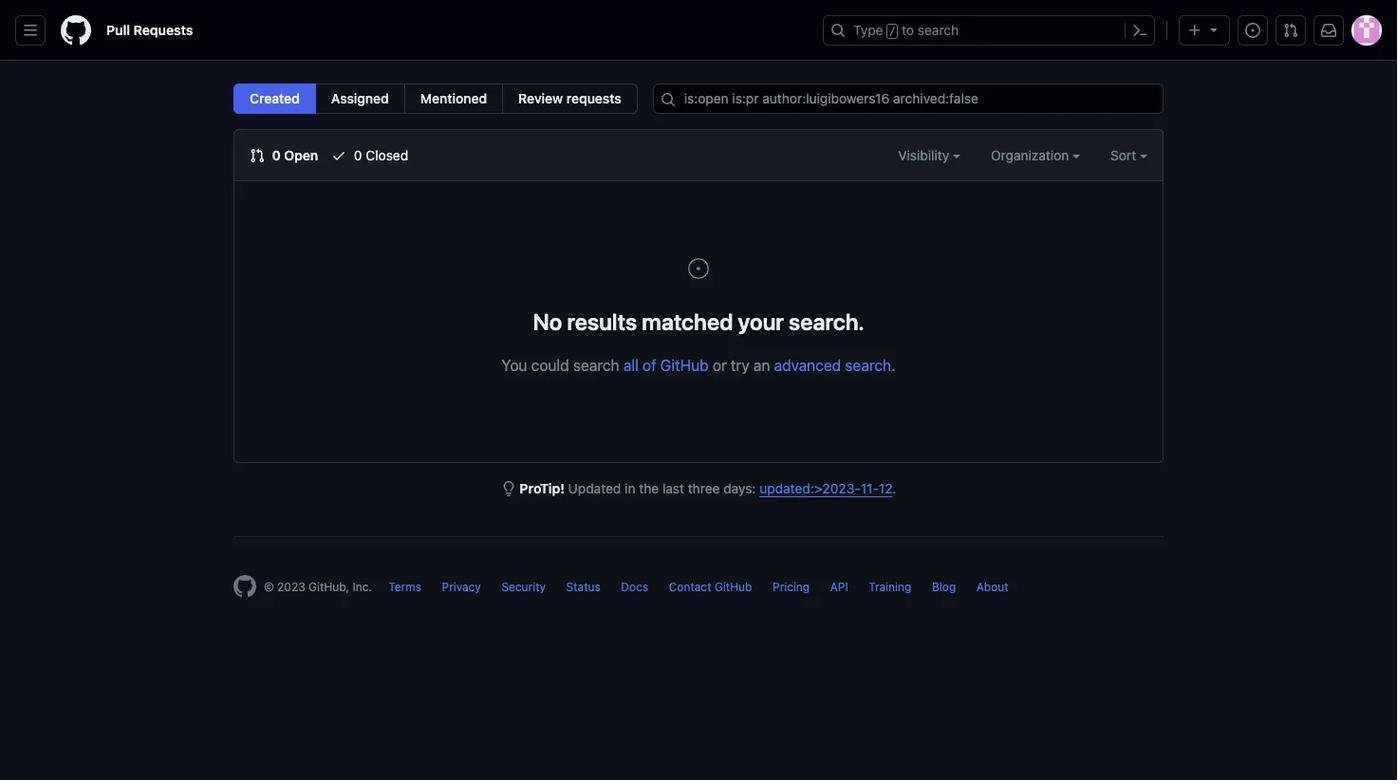 Task type: vqa. For each thing, say whether or not it's contained in the screenshot.
the all
yes



Task type: describe. For each thing, give the bounding box(es) containing it.
protip!
[[520, 480, 565, 496]]

homepage image
[[234, 575, 256, 598]]

organization button
[[991, 145, 1080, 165]]

issue opened image
[[687, 257, 710, 280]]

notifications image
[[1321, 23, 1337, 38]]

api
[[830, 580, 848, 594]]

command palette image
[[1133, 23, 1148, 38]]

12
[[879, 480, 893, 496]]

visibility
[[898, 147, 953, 163]]

review
[[519, 90, 563, 106]]

2 horizontal spatial search
[[918, 22, 959, 38]]

results
[[567, 309, 637, 335]]

terms link
[[389, 580, 422, 594]]

contact
[[669, 580, 712, 594]]

0 for open
[[272, 147, 281, 163]]

0 open
[[269, 147, 318, 163]]

pricing link
[[773, 580, 810, 594]]

0 horizontal spatial search
[[573, 357, 620, 374]]

docs link
[[621, 580, 649, 594]]

light bulb image
[[501, 481, 516, 496]]

protip! updated in the last three days: updated:>2023-11-12 .
[[520, 480, 897, 496]]

sort
[[1111, 147, 1137, 163]]

search.
[[789, 309, 864, 335]]

of
[[643, 357, 657, 374]]

updated
[[568, 480, 621, 496]]

training
[[869, 580, 912, 594]]

/
[[889, 25, 896, 38]]

blog link
[[932, 580, 956, 594]]

0 for closed
[[354, 147, 362, 163]]

your
[[738, 309, 784, 335]]

contact github link
[[669, 580, 752, 594]]

created
[[250, 90, 300, 106]]

triangle down image
[[1207, 22, 1222, 37]]

Issues search field
[[653, 84, 1164, 114]]

1 vertical spatial github
[[715, 580, 752, 594]]

days:
[[724, 480, 756, 496]]

or
[[713, 357, 727, 374]]

1 horizontal spatial search
[[845, 357, 892, 374]]

open
[[284, 147, 318, 163]]

created link
[[234, 84, 316, 114]]

you
[[502, 357, 527, 374]]

terms
[[389, 580, 422, 594]]

assigned link
[[315, 84, 405, 114]]

closed
[[366, 147, 408, 163]]

pull requests
[[106, 22, 193, 38]]

security link
[[502, 580, 546, 594]]



Task type: locate. For each thing, give the bounding box(es) containing it.
about link
[[977, 580, 1009, 594]]

0 closed link
[[331, 145, 408, 165]]

all
[[624, 357, 639, 374]]

issue opened image
[[1246, 23, 1261, 38]]

try
[[731, 357, 750, 374]]

1 horizontal spatial git pull request image
[[1283, 23, 1299, 38]]

mentioned
[[420, 90, 487, 106]]

Search all issues text field
[[653, 84, 1164, 114]]

0 horizontal spatial 0
[[272, 147, 281, 163]]

search image
[[661, 92, 676, 107]]

organization
[[991, 147, 1073, 163]]

privacy
[[442, 580, 481, 594]]

contact github
[[669, 580, 752, 594]]

blog
[[932, 580, 956, 594]]

review requests
[[519, 90, 622, 106]]

type / to search
[[853, 22, 959, 38]]

in
[[625, 480, 636, 496]]

.
[[892, 357, 896, 374], [893, 480, 897, 496]]

matched
[[642, 309, 733, 335]]

type
[[853, 22, 883, 38]]

to
[[902, 22, 914, 38]]

git pull request image right issue opened image at the top of page
[[1283, 23, 1299, 38]]

git pull request image
[[1283, 23, 1299, 38], [250, 148, 265, 163]]

0 left "open" on the left top of the page
[[272, 147, 281, 163]]

status link
[[566, 580, 601, 594]]

pull requests element
[[234, 84, 638, 114]]

0 vertical spatial .
[[892, 357, 896, 374]]

requests
[[133, 22, 193, 38]]

updated:>2023-11-12 link
[[760, 480, 893, 496]]

no
[[533, 309, 562, 335]]

last
[[663, 480, 684, 496]]

review requests link
[[502, 84, 638, 114]]

1 horizontal spatial 0
[[354, 147, 362, 163]]

. right advanced
[[892, 357, 896, 374]]

training link
[[869, 580, 912, 594]]

1 vertical spatial .
[[893, 480, 897, 496]]

privacy link
[[442, 580, 481, 594]]

docs
[[621, 580, 649, 594]]

github
[[661, 357, 709, 374], [715, 580, 752, 594]]

0 inside "link"
[[354, 147, 362, 163]]

1 0 from the left
[[272, 147, 281, 163]]

1 horizontal spatial github
[[715, 580, 752, 594]]

assigned
[[331, 90, 389, 106]]

check image
[[331, 148, 347, 163]]

0 open link
[[250, 145, 318, 165]]

©
[[264, 580, 274, 594]]

advanced
[[774, 357, 841, 374]]

0 horizontal spatial github
[[661, 357, 709, 374]]

search
[[918, 22, 959, 38], [573, 357, 620, 374], [845, 357, 892, 374]]

all of github link
[[624, 357, 709, 374]]

pricing
[[773, 580, 810, 594]]

11-
[[861, 480, 879, 496]]

2023
[[277, 580, 305, 594]]

github right of
[[661, 357, 709, 374]]

git pull request image inside the 0 open link
[[250, 148, 265, 163]]

© 2023 github, inc.
[[264, 580, 372, 594]]

an
[[754, 357, 770, 374]]

2 0 from the left
[[354, 147, 362, 163]]

inc.
[[353, 580, 372, 594]]

security
[[502, 580, 546, 594]]

0 horizontal spatial git pull request image
[[250, 148, 265, 163]]

you could search all of github or try an advanced search .
[[502, 357, 896, 374]]

the
[[639, 480, 659, 496]]

no results matched your search.
[[533, 309, 864, 335]]

homepage image
[[61, 15, 91, 46]]

search left all
[[573, 357, 620, 374]]

0 vertical spatial github
[[661, 357, 709, 374]]

status
[[566, 580, 601, 594]]

plus image
[[1188, 23, 1203, 38]]

advanced search link
[[774, 357, 892, 374]]

api link
[[830, 580, 848, 594]]

pull
[[106, 22, 130, 38]]

0 closed
[[350, 147, 408, 163]]

about
[[977, 580, 1009, 594]]

sort button
[[1111, 145, 1148, 165]]

1 vertical spatial git pull request image
[[250, 148, 265, 163]]

0 vertical spatial git pull request image
[[1283, 23, 1299, 38]]

could
[[531, 357, 569, 374]]

0
[[272, 147, 281, 163], [354, 147, 362, 163]]

. right 11-
[[893, 480, 897, 496]]

0 right check 'icon'
[[354, 147, 362, 163]]

updated:>2023-
[[760, 480, 861, 496]]

github right contact
[[715, 580, 752, 594]]

mentioned link
[[404, 84, 503, 114]]

three
[[688, 480, 720, 496]]

git pull request image left the 0 open
[[250, 148, 265, 163]]

search down search.
[[845, 357, 892, 374]]

github,
[[309, 580, 349, 594]]

requests
[[567, 90, 622, 106]]

search right to
[[918, 22, 959, 38]]

visibility button
[[898, 145, 961, 165]]



